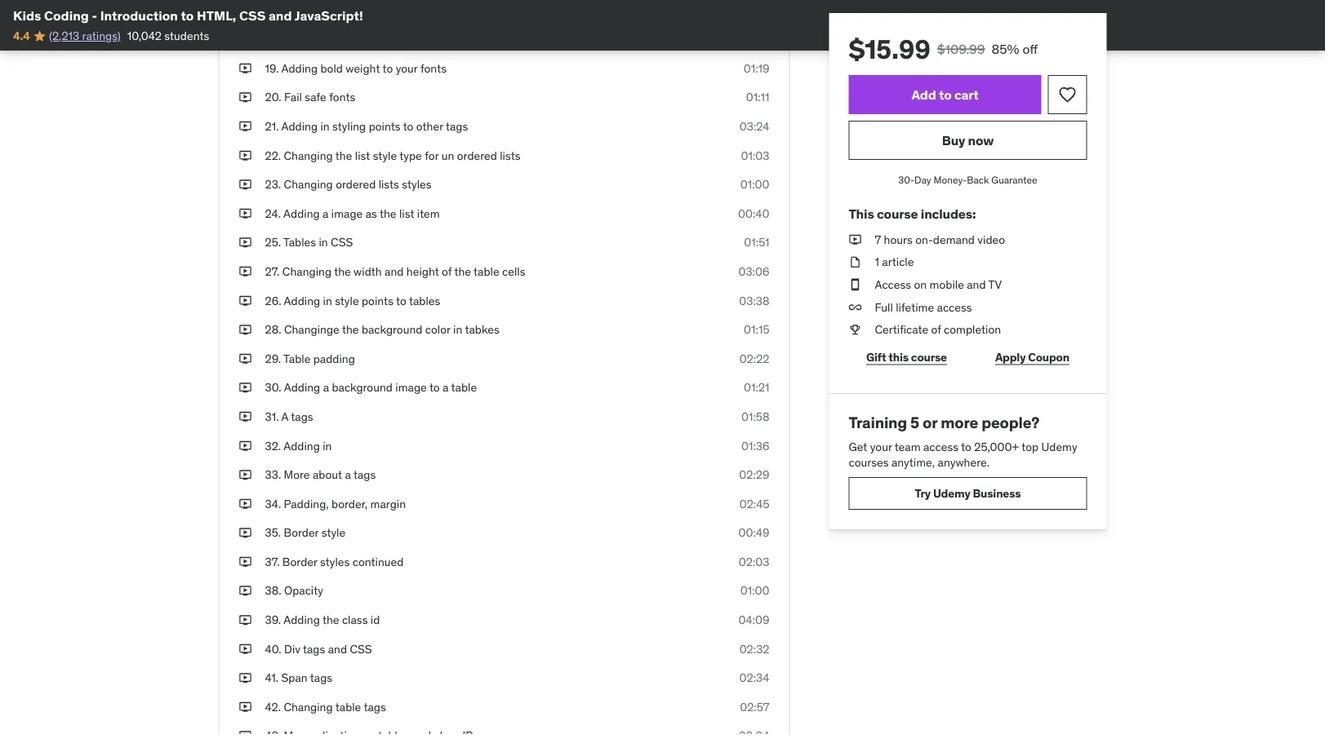 Task type: locate. For each thing, give the bounding box(es) containing it.
background down padding
[[332, 381, 393, 395]]

- up ratings)
[[92, 7, 97, 24]]

css down class
[[350, 642, 372, 657]]

xsmall image for 29. table padding
[[239, 351, 252, 367]]

1 horizontal spatial your
[[870, 439, 892, 454]]

gift this course
[[866, 350, 947, 365]]

border for 35.
[[284, 526, 319, 541]]

1 article
[[875, 255, 914, 270]]

33. more about a tags
[[265, 468, 376, 482]]

0 horizontal spatial fonts
[[329, 90, 355, 105]]

- right font
[[306, 3, 311, 17]]

7
[[875, 232, 881, 247]]

fonts
[[420, 61, 447, 76], [329, 90, 355, 105]]

xsmall image for 41. span tags
[[239, 671, 252, 687]]

changing
[[284, 148, 333, 163], [284, 177, 333, 192], [282, 264, 332, 279], [284, 700, 333, 715]]

xsmall image left full on the right
[[849, 299, 862, 315]]

fonts right safe
[[329, 90, 355, 105]]

02:57
[[740, 700, 770, 715]]

changing down 25. tables in css
[[282, 264, 332, 279]]

course
[[877, 206, 918, 222], [911, 350, 947, 365]]

changing right 23.
[[284, 177, 333, 192]]

0 vertical spatial points
[[369, 119, 401, 134]]

1 vertical spatial points
[[362, 293, 394, 308]]

xsmall image for 32. adding in
[[239, 438, 252, 454]]

style left 'type'
[[373, 148, 397, 163]]

points for style
[[362, 293, 394, 308]]

css right html,
[[239, 7, 266, 24]]

to
[[181, 7, 194, 24], [383, 61, 393, 76], [939, 86, 952, 103], [403, 119, 414, 134], [396, 293, 406, 308], [429, 381, 440, 395], [961, 439, 972, 454]]

03:38
[[739, 293, 770, 308]]

changinge
[[284, 322, 339, 337]]

0 horizontal spatial -
[[92, 7, 97, 24]]

video
[[978, 232, 1005, 247]]

1 horizontal spatial of
[[931, 322, 941, 337]]

1 vertical spatial border
[[282, 555, 317, 570]]

30.
[[265, 381, 281, 395]]

more
[[284, 468, 310, 482]]

xsmall image left '35.'
[[239, 525, 252, 541]]

changing for 27.
[[282, 264, 332, 279]]

adding right 39.
[[284, 613, 320, 628]]

01:21
[[744, 381, 770, 395]]

1 horizontal spatial udemy
[[1041, 439, 1077, 454]]

1 horizontal spatial list
[[399, 206, 414, 221]]

in up about
[[323, 439, 332, 453]]

guarantee
[[992, 174, 1038, 186]]

adding right 30.
[[284, 381, 320, 395]]

gift this course link
[[849, 341, 965, 374]]

xsmall image for 22. changing the list style type for un ordered lists
[[239, 148, 252, 164]]

css
[[239, 7, 266, 24], [331, 235, 353, 250], [350, 642, 372, 657]]

changing right 22.
[[284, 148, 333, 163]]

1 vertical spatial list
[[399, 206, 414, 221]]

tags right div
[[303, 642, 325, 657]]

course up hours
[[877, 206, 918, 222]]

fonts up "other" on the top left of page
[[420, 61, 447, 76]]

adding right 26.
[[284, 293, 320, 308]]

id
[[371, 613, 380, 628]]

this
[[889, 350, 909, 365]]

styles down "35. border style"
[[320, 555, 350, 570]]

and left 'tv'
[[967, 277, 986, 292]]

weight
[[346, 61, 380, 76]]

adding right 19. at the top of the page
[[281, 61, 318, 76]]

course down the "certificate of completion"
[[911, 350, 947, 365]]

01:15
[[744, 322, 770, 337]]

adding for 26.
[[284, 293, 320, 308]]

table
[[474, 264, 499, 279], [451, 381, 477, 395], [335, 700, 361, 715]]

a
[[323, 206, 329, 221], [323, 381, 329, 395], [443, 381, 449, 395], [345, 468, 351, 482]]

adding right the 24.
[[283, 206, 320, 221]]

tabkes
[[465, 322, 500, 337]]

ordered right the un
[[457, 148, 497, 163]]

top
[[1022, 439, 1039, 454]]

$109.99
[[937, 40, 985, 57]]

0 horizontal spatial ordered
[[336, 177, 376, 192]]

now
[[968, 132, 994, 149]]

xsmall image for 38. opacity
[[239, 584, 252, 600]]

23.
[[265, 177, 281, 192]]

includes:
[[921, 206, 976, 222]]

table down tabkes
[[451, 381, 477, 395]]

the up 23. changing ordered lists styles
[[335, 148, 352, 163]]

your up courses
[[870, 439, 892, 454]]

xsmall image left 29.
[[239, 351, 252, 367]]

xsmall image left 40.
[[239, 642, 252, 658]]

1 horizontal spatial fonts
[[420, 61, 447, 76]]

xsmall image
[[239, 2, 252, 18], [239, 60, 252, 76], [239, 119, 252, 135], [239, 177, 252, 193], [239, 206, 252, 222], [239, 235, 252, 251], [849, 254, 862, 270], [239, 293, 252, 309], [849, 322, 862, 338], [239, 467, 252, 483], [239, 613, 252, 629], [239, 700, 252, 716], [239, 729, 252, 735]]

day
[[915, 174, 931, 186]]

a down padding
[[323, 381, 329, 395]]

access on mobile and tv
[[875, 277, 1002, 292]]

xsmall image
[[239, 90, 252, 106], [239, 148, 252, 164], [849, 232, 862, 248], [239, 264, 252, 280], [849, 277, 862, 293], [849, 299, 862, 315], [239, 322, 252, 338], [239, 351, 252, 367], [239, 380, 252, 396], [239, 409, 252, 425], [239, 438, 252, 454], [239, 496, 252, 512], [239, 525, 252, 541], [239, 555, 252, 571], [239, 584, 252, 600], [239, 642, 252, 658], [239, 671, 252, 687]]

image left the as
[[331, 206, 363, 221]]

0 vertical spatial 01:00
[[740, 177, 770, 192]]

styles
[[314, 3, 344, 17], [402, 177, 432, 192], [320, 555, 350, 570]]

on
[[914, 277, 927, 292]]

xsmall image left the 31. at the left of page
[[239, 409, 252, 425]]

changing for 23.
[[284, 177, 333, 192]]

the left width
[[334, 264, 351, 279]]

28.
[[265, 322, 281, 337]]

xsmall image for 26. adding in style points to tables
[[239, 293, 252, 309]]

1 vertical spatial course
[[911, 350, 947, 365]]

20.
[[265, 90, 281, 105]]

apply coupon button
[[978, 341, 1087, 374]]

add to cart
[[912, 86, 979, 103]]

1 vertical spatial udemy
[[933, 486, 970, 501]]

tables
[[283, 235, 316, 250]]

list
[[355, 148, 370, 163], [399, 206, 414, 221]]

gift
[[866, 350, 886, 365]]

html,
[[197, 7, 236, 24]]

25,000+
[[974, 439, 1019, 454]]

01:00 down 02:03
[[740, 584, 770, 599]]

adding right 21.
[[281, 119, 318, 134]]

0 horizontal spatial image
[[331, 206, 363, 221]]

xsmall image left 28.
[[239, 322, 252, 338]]

1 vertical spatial styles
[[402, 177, 432, 192]]

tags right "other" on the top left of page
[[446, 119, 468, 134]]

points up 28. changinge the background color in tabkes
[[362, 293, 394, 308]]

33.
[[265, 468, 281, 482]]

points up 22. changing the list style type for un ordered lists
[[369, 119, 401, 134]]

javascript!
[[294, 7, 363, 24]]

- for coding
[[92, 7, 97, 24]]

of right height
[[442, 264, 452, 279]]

border right 37.
[[282, 555, 317, 570]]

1 01:00 from the top
[[740, 177, 770, 192]]

in right tables
[[319, 235, 328, 250]]

to left "other" on the top left of page
[[403, 119, 414, 134]]

styles down 'type'
[[402, 177, 432, 192]]

1 horizontal spatial ordered
[[457, 148, 497, 163]]

border right '35.'
[[284, 526, 319, 541]]

background down tables
[[362, 322, 422, 337]]

background for color
[[362, 322, 422, 337]]

table down 40. div tags and css
[[335, 700, 361, 715]]

image
[[331, 206, 363, 221], [395, 381, 427, 395]]

xsmall image left 38.
[[239, 584, 252, 600]]

udemy inside training 5 or more people? get your team access to 25,000+ top udemy courses anytime, anywhere.
[[1041, 439, 1077, 454]]

to up anywhere.
[[961, 439, 972, 454]]

ordered up 24. adding a image as  the list item
[[336, 177, 376, 192]]

00:49
[[738, 526, 770, 541]]

01:03
[[741, 148, 770, 163]]

adding for 21.
[[281, 119, 318, 134]]

xsmall image left 37.
[[239, 555, 252, 571]]

xsmall image left access
[[849, 277, 862, 293]]

in up changinge
[[323, 293, 332, 308]]

table left cells
[[474, 264, 499, 279]]

list left item
[[399, 206, 414, 221]]

1 vertical spatial your
[[870, 439, 892, 454]]

adding right 32.
[[284, 439, 320, 453]]

0 vertical spatial styles
[[314, 3, 344, 17]]

access down the or
[[923, 439, 959, 454]]

xsmall image left 32.
[[239, 438, 252, 454]]

udemy right top on the right bottom of page
[[1041, 439, 1077, 454]]

div
[[284, 642, 300, 657]]

font
[[280, 3, 304, 17]]

2 vertical spatial styles
[[320, 555, 350, 570]]

28. changinge the background color in tabkes
[[265, 322, 500, 337]]

apply coupon
[[995, 350, 1070, 365]]

list down 21. adding in styling points to other tags
[[355, 148, 370, 163]]

the down 26. adding in style points to tables
[[342, 322, 359, 337]]

xsmall image for 42. changing table tags
[[239, 700, 252, 716]]

01:00
[[740, 177, 770, 192], [740, 584, 770, 599]]

0 vertical spatial border
[[284, 526, 319, 541]]

css down 24. adding a image as  the list item
[[331, 235, 353, 250]]

0 vertical spatial list
[[355, 148, 370, 163]]

lists right the un
[[500, 148, 521, 163]]

the left class
[[322, 613, 339, 628]]

-
[[306, 3, 311, 17], [92, 7, 97, 24]]

0 vertical spatial style
[[373, 148, 397, 163]]

course inside gift this course link
[[911, 350, 947, 365]]

the for background
[[342, 322, 359, 337]]

item
[[417, 206, 440, 221]]

xsmall image for 37. border styles continued
[[239, 555, 252, 571]]

1 vertical spatial background
[[332, 381, 393, 395]]

style down width
[[335, 293, 359, 308]]

style up 37. border styles continued
[[321, 526, 346, 541]]

xsmall image for 39. adding the class id
[[239, 613, 252, 629]]

27. changing the width and height of the table cells
[[265, 264, 525, 279]]

1 vertical spatial access
[[923, 439, 959, 454]]

styles right font
[[314, 3, 344, 17]]

40.
[[265, 642, 281, 657]]

1 vertical spatial css
[[331, 235, 353, 250]]

style
[[373, 148, 397, 163], [335, 293, 359, 308], [321, 526, 346, 541]]

changing down 41. span tags
[[284, 700, 333, 715]]

xsmall image left the 20.
[[239, 90, 252, 106]]

xsmall image left 41.
[[239, 671, 252, 687]]

25.
[[265, 235, 281, 250]]

completion
[[944, 322, 1001, 337]]

adding for 19.
[[281, 61, 318, 76]]

in left styling
[[320, 119, 330, 134]]

to right weight
[[383, 61, 393, 76]]

access down mobile
[[937, 300, 972, 315]]

span
[[281, 671, 308, 686]]

xsmall image left 34.
[[239, 496, 252, 512]]

your right weight
[[396, 61, 418, 76]]

0 vertical spatial background
[[362, 322, 422, 337]]

1 vertical spatial 01:00
[[740, 584, 770, 599]]

in for styling
[[320, 119, 330, 134]]

and left javascript!
[[269, 7, 292, 24]]

certificate
[[875, 322, 928, 337]]

or
[[923, 413, 937, 433]]

of down full lifetime access
[[931, 322, 941, 337]]

1 vertical spatial lists
[[379, 177, 399, 192]]

ordered
[[457, 148, 497, 163], [336, 177, 376, 192]]

image down color
[[395, 381, 427, 395]]

35.
[[265, 526, 281, 541]]

to up students
[[181, 7, 194, 24]]

points
[[369, 119, 401, 134], [362, 293, 394, 308]]

xsmall image left 27.
[[239, 264, 252, 280]]

0 vertical spatial udemy
[[1041, 439, 1077, 454]]

0 vertical spatial lists
[[500, 148, 521, 163]]

margin
[[370, 497, 406, 511]]

1 vertical spatial table
[[451, 381, 477, 395]]

training 5 or more people? get your team access to 25,000+ top udemy courses anytime, anywhere.
[[849, 413, 1077, 470]]

back
[[967, 174, 989, 186]]

1 horizontal spatial image
[[395, 381, 427, 395]]

29.
[[265, 351, 281, 366]]

lists down 22. changing the list style type for un ordered lists
[[379, 177, 399, 192]]

0 horizontal spatial of
[[442, 264, 452, 279]]

in
[[320, 119, 330, 134], [319, 235, 328, 250], [323, 293, 332, 308], [453, 322, 462, 337], [323, 439, 332, 453]]

0 horizontal spatial your
[[396, 61, 418, 76]]

to left cart
[[939, 86, 952, 103]]

01:00 down 01:03
[[740, 177, 770, 192]]

this course includes:
[[849, 206, 976, 222]]

1 horizontal spatial -
[[306, 3, 311, 17]]

udemy right try
[[933, 486, 970, 501]]

$15.99 $109.99 85% off
[[849, 33, 1038, 65]]

24. adding a image as  the list item
[[265, 206, 440, 221]]

xsmall image for 25. tables in css
[[239, 235, 252, 251]]

to down color
[[429, 381, 440, 395]]

xsmall image left 30.
[[239, 380, 252, 396]]

2 01:00 from the top
[[740, 584, 770, 599]]

points for styling
[[369, 119, 401, 134]]



Task type: describe. For each thing, give the bounding box(es) containing it.
demand
[[933, 232, 975, 247]]

in for css
[[319, 235, 328, 250]]

0 horizontal spatial udemy
[[933, 486, 970, 501]]

23. changing ordered lists styles
[[265, 177, 432, 192]]

height
[[406, 264, 439, 279]]

courses
[[849, 455, 889, 470]]

37. border styles continued
[[265, 555, 404, 570]]

changing for 22.
[[284, 148, 333, 163]]

32. adding in
[[265, 439, 332, 453]]

opacity
[[284, 584, 323, 599]]

35. border style
[[265, 526, 346, 541]]

0 vertical spatial of
[[442, 264, 452, 279]]

xsmall image for 40. div tags and css
[[239, 642, 252, 658]]

01:36
[[741, 439, 770, 453]]

business
[[973, 486, 1021, 501]]

41. span tags
[[265, 671, 332, 686]]

tags down 40. div tags and css
[[364, 700, 386, 715]]

try udemy business link
[[849, 478, 1087, 510]]

02:03
[[739, 555, 770, 570]]

1 vertical spatial image
[[395, 381, 427, 395]]

0 vertical spatial css
[[239, 7, 266, 24]]

introduction
[[100, 7, 178, 24]]

34.
[[265, 497, 281, 511]]

xsmall image for 17. font - styles
[[239, 2, 252, 18]]

02:29
[[739, 468, 770, 482]]

get
[[849, 439, 867, 454]]

the for class
[[322, 613, 339, 628]]

19. adding bold weight to your fonts
[[265, 61, 447, 76]]

mobile
[[930, 277, 964, 292]]

a right about
[[345, 468, 351, 482]]

changing for 42.
[[284, 700, 333, 715]]

tags right a
[[291, 410, 313, 424]]

01:00 for 38. opacity
[[740, 584, 770, 599]]

41.
[[265, 671, 279, 686]]

padding,
[[284, 497, 329, 511]]

the for list
[[335, 148, 352, 163]]

0 vertical spatial your
[[396, 61, 418, 76]]

1 vertical spatial ordered
[[336, 177, 376, 192]]

0 horizontal spatial lists
[[379, 177, 399, 192]]

17. font - styles
[[265, 3, 344, 17]]

to left tables
[[396, 293, 406, 308]]

adding for 39.
[[284, 613, 320, 628]]

01:11
[[746, 90, 770, 105]]

background for image
[[332, 381, 393, 395]]

40. div tags and css
[[265, 642, 372, 657]]

tags up 'border,'
[[353, 468, 376, 482]]

30. adding a background image to a table
[[265, 381, 477, 395]]

lifetime
[[896, 300, 934, 315]]

02:45
[[739, 497, 770, 511]]

xsmall image left 7
[[849, 232, 862, 248]]

38. opacity
[[265, 584, 323, 599]]

1 vertical spatial fonts
[[329, 90, 355, 105]]

38.
[[265, 584, 281, 599]]

0 vertical spatial fonts
[[420, 61, 447, 76]]

on-
[[915, 232, 933, 247]]

padding
[[313, 351, 355, 366]]

$15.99
[[849, 33, 931, 65]]

xsmall image for 30. adding a background image to a table
[[239, 380, 252, 396]]

border,
[[332, 497, 368, 511]]

02:34
[[739, 671, 770, 686]]

- for font
[[306, 3, 311, 17]]

the right the as
[[380, 206, 396, 221]]

about
[[313, 468, 342, 482]]

coupon
[[1028, 350, 1070, 365]]

0 vertical spatial image
[[331, 206, 363, 221]]

xsmall image for 35. border style
[[239, 525, 252, 541]]

a up 25. tables in css
[[323, 206, 329, 221]]

bold
[[320, 61, 343, 76]]

02:32
[[739, 642, 770, 657]]

border for 37.
[[282, 555, 317, 570]]

0 vertical spatial course
[[877, 206, 918, 222]]

xsmall image for 23. changing ordered lists styles
[[239, 177, 252, 193]]

01:51
[[744, 235, 770, 250]]

2 vertical spatial css
[[350, 642, 372, 657]]

85%
[[992, 40, 1019, 57]]

xsmall image for 28. changinge the background color in tabkes
[[239, 322, 252, 338]]

0 horizontal spatial list
[[355, 148, 370, 163]]

money-
[[934, 174, 967, 186]]

01:00 for 23. changing ordered lists styles
[[740, 177, 770, 192]]

your inside training 5 or more people? get your team access to 25,000+ top udemy courses anytime, anywhere.
[[870, 439, 892, 454]]

xsmall image for 31. a tags
[[239, 409, 252, 425]]

0 vertical spatial table
[[474, 264, 499, 279]]

tags right span
[[310, 671, 332, 686]]

10,042 students
[[127, 28, 209, 43]]

25. tables in css
[[265, 235, 353, 250]]

buy now
[[942, 132, 994, 149]]

certificate of completion
[[875, 322, 1001, 337]]

wishlist image
[[1058, 85, 1077, 105]]

31.
[[265, 410, 279, 424]]

coding
[[44, 7, 89, 24]]

styling
[[332, 119, 366, 134]]

32.
[[265, 439, 281, 453]]

xsmall image for 24. adding a image as  the list item
[[239, 206, 252, 222]]

04:09
[[738, 613, 770, 628]]

safe
[[305, 90, 326, 105]]

1 horizontal spatial lists
[[500, 148, 521, 163]]

to inside button
[[939, 86, 952, 103]]

adding for 32.
[[284, 439, 320, 453]]

tv
[[988, 277, 1002, 292]]

a down color
[[443, 381, 449, 395]]

0 vertical spatial ordered
[[457, 148, 497, 163]]

anywhere.
[[938, 455, 990, 470]]

adding for 30.
[[284, 381, 320, 395]]

in for style
[[323, 293, 332, 308]]

26.
[[265, 293, 281, 308]]

access inside training 5 or more people? get your team access to 25,000+ top udemy courses anytime, anywhere.
[[923, 439, 959, 454]]

and down 39. adding the class id
[[328, 642, 347, 657]]

4.4
[[13, 28, 30, 43]]

0 vertical spatial access
[[937, 300, 972, 315]]

39. adding the class id
[[265, 613, 380, 628]]

22.
[[265, 148, 281, 163]]

xsmall image for 34. padding, border, margin
[[239, 496, 252, 512]]

03:24
[[740, 119, 770, 134]]

and right width
[[385, 264, 404, 279]]

5
[[910, 413, 919, 433]]

2 vertical spatial table
[[335, 700, 361, 715]]

2 vertical spatial style
[[321, 526, 346, 541]]

xsmall image for 33. more about a tags
[[239, 467, 252, 483]]

the for width
[[334, 264, 351, 279]]

xsmall image for 21. adding in styling points to other tags
[[239, 119, 252, 135]]

1 vertical spatial of
[[931, 322, 941, 337]]

30-
[[898, 174, 915, 186]]

1 vertical spatial style
[[335, 293, 359, 308]]

color
[[425, 322, 450, 337]]

xsmall image for 19. adding bold weight to your fonts
[[239, 60, 252, 76]]

other
[[416, 119, 443, 134]]

(2,213
[[49, 28, 79, 43]]

01:19
[[744, 61, 770, 76]]

to inside training 5 or more people? get your team access to 25,000+ top udemy courses anytime, anywhere.
[[961, 439, 972, 454]]

adding for 24.
[[283, 206, 320, 221]]

37.
[[265, 555, 280, 570]]

continued
[[353, 555, 404, 570]]

training
[[849, 413, 907, 433]]

10,042
[[127, 28, 162, 43]]

in right color
[[453, 322, 462, 337]]

kids coding - introduction to html, css and javascript!
[[13, 7, 363, 24]]

xsmall image for 27. changing the width and height of the table cells
[[239, 264, 252, 280]]

7 hours on-demand video
[[875, 232, 1005, 247]]

17.
[[265, 3, 277, 17]]

xsmall image for 20. fail safe fonts
[[239, 90, 252, 106]]

as
[[365, 206, 377, 221]]

cells
[[502, 264, 525, 279]]

the right height
[[454, 264, 471, 279]]

01:58
[[741, 410, 770, 424]]



Task type: vqa. For each thing, say whether or not it's contained in the screenshot.


